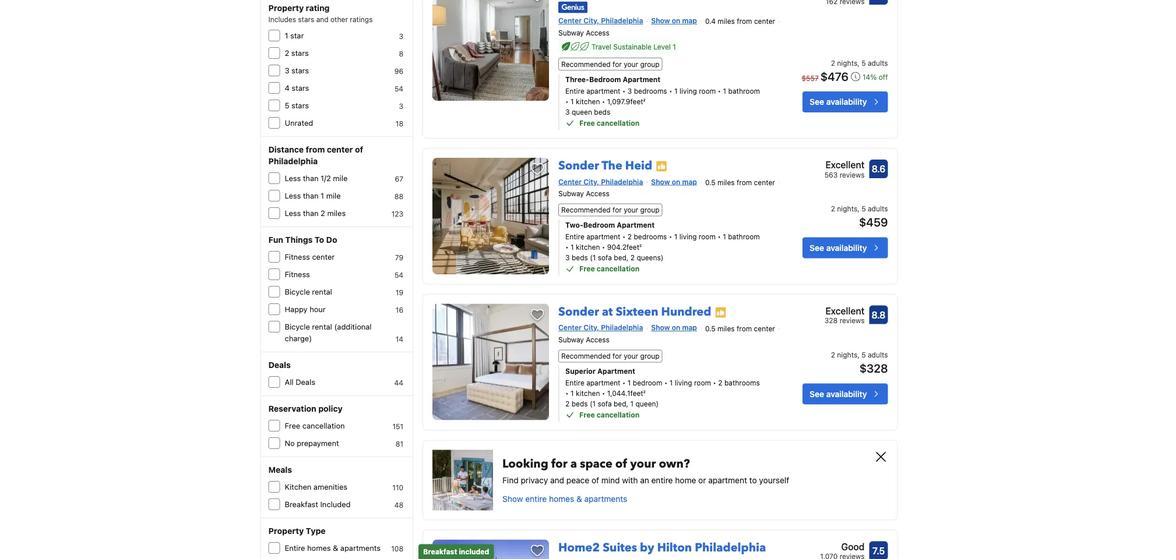 Task type: vqa. For each thing, say whether or not it's contained in the screenshot.
1st Fitness from the bottom of the page
yes



Task type: describe. For each thing, give the bounding box(es) containing it.
to
[[750, 476, 757, 485]]

0.4
[[705, 17, 716, 25]]

room for sonder at sixteen hundred
[[694, 379, 711, 387]]

1 availability from the top
[[827, 97, 867, 107]]

sonder for sonder at sixteen hundred
[[559, 304, 599, 320]]

property for property rating includes stars and other ratings
[[268, 3, 304, 13]]

property for property type
[[268, 527, 304, 536]]

living for sonder the heid
[[680, 233, 697, 241]]

for inside looking for a space of your own? find privacy and peace of mind with an entire home or apartment to yourself
[[551, 456, 568, 472]]

room inside entire apartment • 3 bedrooms • 1 living room • 1 bathroom • 1 kitchen • 1,097.9feet² 3 queen beds
[[699, 87, 716, 95]]

philadelphia for three-bedroom apartment
[[601, 17, 643, 25]]

nights for sonder the heid
[[837, 205, 858, 213]]

apartment for 1,044.1feet²
[[587, 379, 621, 387]]

superior apartment link
[[566, 366, 763, 377]]

2 down 1 star
[[285, 49, 289, 57]]

travel sustainable level 1
[[592, 43, 676, 51]]

108
[[391, 545, 403, 553]]

bedrooms for 904.2feet²
[[634, 233, 667, 241]]

type
[[306, 527, 326, 536]]

0 vertical spatial deals
[[268, 361, 291, 370]]

1,044.1feet²
[[607, 390, 646, 398]]

bed, for heid
[[614, 254, 629, 262]]

1 see from the top
[[810, 97, 824, 107]]

bicycle for bicycle rental (additional charge)
[[285, 323, 310, 331]]

living inside entire apartment • 3 bedrooms • 1 living room • 1 bathroom • 1 kitchen • 1,097.9feet² 3 queen beds
[[680, 87, 697, 95]]

two-bedroom apartment
[[566, 221, 655, 230]]

less than 2 miles
[[285, 209, 346, 218]]

see for sonder at sixteen hundred
[[810, 389, 824, 399]]

1 , from the top
[[858, 59, 860, 67]]

bathrooms
[[725, 379, 760, 387]]

this property is part of our preferred partner program. it's committed to providing excellent service and good value. it'll pay us a higher commission if you make a booking. image for sonder the heid
[[656, 161, 668, 172]]

$459
[[859, 216, 888, 229]]

the stairway suites - convention center image
[[433, 0, 549, 101]]

, for sonder at sixteen hundred
[[858, 351, 860, 359]]

amenities
[[314, 483, 348, 492]]

less for less than 1 mile
[[285, 192, 301, 200]]

convention
[[559, 556, 624, 560]]

breakfast for breakfast included
[[423, 548, 457, 556]]

two-bedroom apartment link
[[566, 220, 763, 231]]

1 nights from the top
[[837, 59, 858, 67]]

adults for sonder at sixteen hundred
[[868, 351, 888, 359]]

1/2
[[321, 174, 331, 183]]

all
[[285, 378, 294, 387]]

find
[[503, 476, 519, 485]]

subway for sonder at sixteen hundred
[[559, 336, 584, 344]]

excellent for sonder at sixteen hundred
[[826, 306, 865, 317]]

2 down superior
[[566, 400, 570, 408]]

breakfast included
[[285, 501, 351, 509]]

apartment inside looking for a space of your own? find privacy and peace of mind with an entire home or apartment to yourself
[[709, 476, 747, 485]]

96
[[395, 67, 403, 75]]

8.8
[[872, 310, 886, 321]]

charge)
[[285, 334, 312, 343]]

city, for at
[[584, 324, 599, 332]]

7.5
[[873, 546, 885, 557]]

reservation
[[268, 404, 316, 414]]

policy
[[318, 404, 343, 414]]

14%
[[863, 73, 877, 81]]

1 recommended for your group from the top
[[561, 60, 660, 68]]

excellent 563 reviews
[[825, 159, 865, 179]]

kitchen amenities
[[285, 483, 348, 492]]

3 up 1,097.9feet²
[[628, 87, 632, 95]]

entire down property type
[[285, 544, 305, 553]]

kitchen for the
[[576, 244, 600, 252]]

included
[[320, 501, 351, 509]]

happy
[[285, 305, 308, 314]]

for for 1 bedroom
[[613, 352, 622, 361]]

breakfast for breakfast included
[[285, 501, 318, 509]]

things
[[285, 235, 313, 245]]

1 vertical spatial apartments
[[340, 544, 381, 553]]

recommended for at
[[561, 352, 611, 361]]

included
[[459, 548, 489, 556]]

nights for sonder at sixteen hundred
[[837, 351, 858, 359]]

2 nights , 5 adults $459
[[831, 205, 888, 229]]

see availability link for sonder the heid
[[803, 238, 888, 259]]

center city, philadelphia for at
[[559, 324, 643, 332]]

hour
[[310, 305, 326, 314]]

this property is part of our preferred partner program. it's committed to providing excellent service and good value. it'll pay us a higher commission if you make a booking. image for sonder at sixteen hundred
[[715, 307, 727, 319]]

3 up 4
[[285, 66, 290, 75]]

14% off
[[863, 73, 888, 81]]

1 see availability from the top
[[810, 97, 867, 107]]

peace
[[567, 476, 590, 485]]

rating
[[306, 3, 330, 13]]

show for superior apartment
[[651, 324, 670, 332]]

3 stars
[[285, 66, 309, 75]]

5 for 2 nights , 5 adults
[[862, 59, 866, 67]]

reviews for sonder at sixteen hundred
[[840, 317, 865, 325]]

sonder at sixteen hundred link
[[559, 299, 711, 320]]

all deals
[[285, 378, 315, 387]]

151
[[393, 423, 403, 431]]

see availability link for sonder at sixteen hundred
[[803, 384, 888, 405]]

1 map from the top
[[682, 17, 697, 25]]

at
[[602, 304, 613, 320]]

67
[[395, 175, 403, 183]]

see availability for sonder the heid
[[810, 243, 867, 253]]

from for entire apartment • 1 bedroom • 1 living room • 2 bathrooms • 1 kitchen • 1,044.1feet² 2 beds (1 sofa bed, 1 queen)
[[737, 325, 752, 333]]

show for two-bedroom apartment
[[651, 178, 670, 186]]

looking for a space of your own? image
[[433, 450, 493, 511]]

2 up 904.2feet²
[[628, 233, 632, 241]]

superior apartment
[[566, 368, 635, 376]]

home2 suites by hilton philadelphia convention center link
[[559, 535, 766, 560]]

of inside "distance from center of philadelphia"
[[355, 145, 363, 154]]

fitness for fitness
[[285, 270, 310, 279]]

2 nights , 5 adults $328
[[831, 351, 888, 375]]

living for sonder at sixteen hundred
[[675, 379, 692, 387]]

map for sonder at sixteen hundred
[[682, 324, 697, 332]]

entire homes & apartments
[[285, 544, 381, 553]]

space
[[580, 456, 613, 472]]

2 down 904.2feet²
[[631, 254, 635, 262]]

apartment for 1,097.9feet²
[[587, 87, 621, 95]]

to
[[315, 235, 324, 245]]

fun things to do
[[268, 235, 337, 245]]

excellent for sonder the heid
[[826, 159, 865, 171]]

3 up 8
[[399, 32, 403, 40]]

free for 2 beds (1 sofa bed, 1 queen)
[[580, 411, 595, 419]]

81
[[396, 440, 403, 448]]

show for three-bedroom apartment
[[651, 17, 670, 25]]

show inside button
[[503, 494, 523, 504]]

excellent 328 reviews
[[825, 306, 865, 325]]

bathroom for entire apartment • 2 bedrooms • 1 living room • 1 bathroom • 1 kitchen • 904.2feet² 3 beds (1 sofa bed, 2 queens)
[[728, 233, 760, 241]]

entire apartment • 1 bedroom • 1 living room • 2 bathrooms • 1 kitchen • 1,044.1feet² 2 beds (1 sofa bed, 1 queen)
[[566, 379, 760, 408]]

5 down 4
[[285, 101, 289, 110]]

privacy
[[521, 476, 548, 485]]

with
[[622, 476, 638, 485]]

1,097.9feet²
[[607, 97, 646, 106]]

good element
[[820, 540, 865, 554]]

1 center city, philadelphia from the top
[[559, 17, 643, 25]]

2 left bathrooms
[[718, 379, 723, 387]]

no prepayment
[[285, 439, 339, 448]]

beds inside entire apartment • 3 bedrooms • 1 living room • 1 bathroom • 1 kitchen • 1,097.9feet² 3 queen beds
[[594, 108, 611, 116]]

access inside 0.4 miles from center subway access
[[586, 29, 610, 37]]

scored 8.8 element
[[870, 306, 888, 325]]

center for entire apartment • 3 bedrooms • 1 living room • 1 bathroom • 1 kitchen • 1,097.9feet² 3 queen beds
[[754, 17, 775, 25]]

cancellation for 1,097.9feet²
[[597, 119, 640, 127]]

1 show on map from the top
[[651, 17, 697, 25]]

328
[[825, 317, 838, 325]]

your inside looking for a space of your own? find privacy and peace of mind with an entire home or apartment to yourself
[[630, 456, 656, 472]]

bedroom
[[633, 379, 663, 387]]

distance
[[268, 145, 304, 154]]

2 nights , 5 adults
[[831, 59, 888, 67]]

than for 1
[[303, 192, 319, 200]]

map for sonder the heid
[[682, 178, 697, 186]]

2 horizontal spatial of
[[616, 456, 627, 472]]

three-bedroom apartment link
[[566, 74, 763, 85]]

free cancellation up no prepayment
[[285, 422, 345, 431]]

54 for 4 stars
[[395, 85, 403, 93]]

1 horizontal spatial of
[[592, 476, 599, 485]]

18
[[396, 120, 403, 128]]

reservation policy
[[268, 404, 343, 414]]

looking
[[503, 456, 548, 472]]

8.6
[[872, 164, 886, 175]]

(additional
[[334, 323, 372, 331]]

free down reservation
[[285, 422, 300, 431]]

3 inside "entire apartment • 2 bedrooms • 1 living room • 1 bathroom • 1 kitchen • 904.2feet² 3 beds (1 sofa bed, 2 queens)"
[[566, 254, 570, 262]]

three-bedroom apartment
[[566, 75, 661, 83]]

entire inside button
[[525, 494, 547, 504]]

3 up 18
[[399, 102, 403, 110]]

110
[[393, 484, 403, 492]]

subway inside 0.4 miles from center subway access
[[559, 29, 584, 37]]

1 vertical spatial &
[[333, 544, 338, 553]]

group for heid
[[640, 206, 660, 214]]

than for 2
[[303, 209, 319, 218]]

1 adults from the top
[[868, 59, 888, 67]]

sonder the heid image
[[433, 158, 549, 275]]

1 recommended from the top
[[561, 60, 611, 68]]

904.2feet²
[[607, 244, 642, 252]]

and inside looking for a space of your own? find privacy and peace of mind with an entire home or apartment to yourself
[[550, 476, 564, 485]]

own?
[[659, 456, 690, 472]]

entire for entire apartment • 3 bedrooms • 1 living room • 1 bathroom • 1 kitchen • 1,097.9feet² 3 queen beds
[[566, 87, 585, 95]]

$557
[[802, 74, 819, 82]]

2 down less than 1 mile
[[321, 209, 325, 218]]

center for two-bedroom apartment
[[559, 178, 582, 186]]

beds for the
[[572, 254, 588, 262]]

$476
[[821, 69, 849, 83]]

property rating includes stars and other ratings
[[268, 3, 373, 23]]

queens)
[[637, 254, 664, 262]]

do
[[326, 235, 337, 245]]

queen)
[[636, 400, 659, 408]]

bed, for sixteen
[[614, 400, 629, 408]]

unrated
[[285, 119, 313, 127]]

miles for entire apartment • 3 bedrooms • 1 living room • 1 bathroom • 1 kitchen • 1,097.9feet² 3 queen beds
[[718, 17, 735, 25]]

on for sixteen
[[672, 324, 681, 332]]

sonder for sonder the heid
[[559, 158, 599, 174]]

scored 7.6 element
[[870, 0, 888, 5]]

adults for sonder the heid
[[868, 205, 888, 213]]



Task type: locate. For each thing, give the bounding box(es) containing it.
0 horizontal spatial entire
[[525, 494, 547, 504]]

recommended for your group up the three-bedroom apartment on the top of page
[[561, 60, 660, 68]]

stars for 2 stars
[[291, 49, 309, 57]]

2 vertical spatial room
[[694, 379, 711, 387]]

city, for the
[[584, 178, 599, 186]]

philadelphia up sustainable
[[601, 17, 643, 25]]

group
[[640, 60, 660, 68], [640, 206, 660, 214], [640, 352, 660, 361]]

2 stars
[[285, 49, 309, 57]]

apartment up 1,097.9feet²
[[623, 75, 661, 83]]

cancellation
[[597, 119, 640, 127], [597, 265, 640, 273], [597, 411, 640, 419], [302, 422, 345, 431]]

sofa for at
[[598, 400, 612, 408]]

center inside home2 suites by hilton philadelphia convention center
[[627, 556, 665, 560]]

3 nights from the top
[[837, 351, 858, 359]]

3 subway from the top
[[559, 336, 584, 344]]

sonder left at
[[559, 304, 599, 320]]

apartment inside the entire apartment • 1 bedroom • 1 living room • 2 bathrooms • 1 kitchen • 1,044.1feet² 2 beds (1 sofa bed, 1 queen)
[[587, 379, 621, 387]]

subway up three- in the top of the page
[[559, 29, 584, 37]]

cancellation down the 1,044.1feet²
[[597, 411, 640, 419]]

philadelphia inside home2 suites by hilton philadelphia convention center
[[695, 540, 766, 556]]

1 vertical spatial sonder
[[559, 304, 599, 320]]

sonder
[[559, 158, 599, 174], [559, 304, 599, 320]]

(1 inside "entire apartment • 2 bedrooms • 1 living room • 1 bathroom • 1 kitchen • 904.2feet² 3 beds (1 sofa bed, 2 queens)"
[[590, 254, 596, 262]]

show down sixteen
[[651, 324, 670, 332]]

2 0.5 from the top
[[705, 325, 716, 333]]

1 vertical spatial bicycle
[[285, 323, 310, 331]]

(1 for at
[[590, 400, 596, 408]]

show on map for heid
[[651, 178, 697, 186]]

2 reviews from the top
[[840, 317, 865, 325]]

breakfast
[[285, 501, 318, 509], [423, 548, 457, 556]]

1 vertical spatial map
[[682, 178, 697, 186]]

entire inside "entire apartment • 2 bedrooms • 1 living room • 1 bathroom • 1 kitchen • 904.2feet² 3 beds (1 sofa bed, 2 queens)"
[[566, 233, 585, 241]]

0 horizontal spatial homes
[[307, 544, 331, 553]]

bedrooms for 1,097.9feet²
[[634, 87, 667, 95]]

2 kitchen from the top
[[576, 244, 600, 252]]

0 vertical spatial reviews
[[840, 171, 865, 179]]

nights down 563
[[837, 205, 858, 213]]

see for sonder the heid
[[810, 243, 824, 253]]

miles inside 0.4 miles from center subway access
[[718, 17, 735, 25]]

1 vertical spatial recommended
[[561, 206, 611, 214]]

0.5 miles from center subway access down hundred
[[559, 325, 775, 344]]

see
[[810, 97, 824, 107], [810, 243, 824, 253], [810, 389, 824, 399]]

philadelphia down the
[[601, 178, 643, 186]]

2 bathroom from the top
[[728, 233, 760, 241]]

2 recommended from the top
[[561, 206, 611, 214]]

2 on from the top
[[672, 178, 681, 186]]

fitness
[[285, 253, 310, 261], [285, 270, 310, 279]]

deals
[[268, 361, 291, 370], [296, 378, 315, 387]]

free for 3 queen beds
[[580, 119, 595, 127]]

recommended up 'two-'
[[561, 206, 611, 214]]

and inside property rating includes stars and other ratings
[[316, 15, 329, 23]]

show up the level
[[651, 17, 670, 25]]

less for less than 1/2 mile
[[285, 174, 301, 183]]

recommended for your group up superior apartment
[[561, 352, 660, 361]]

3 kitchen from the top
[[576, 390, 600, 398]]

79
[[395, 254, 403, 262]]

1 vertical spatial city,
[[584, 178, 599, 186]]

for for 3 bedrooms
[[613, 60, 622, 68]]

or
[[699, 476, 706, 485]]

1 vertical spatial 0.5
[[705, 325, 716, 333]]

center inside 0.4 miles from center subway access
[[754, 17, 775, 25]]

14
[[396, 335, 403, 343]]

3 show on map from the top
[[651, 324, 697, 332]]

5 for 2 nights , 5 adults $328
[[862, 351, 866, 359]]

free cancellation for 1,044.1feet²
[[580, 411, 640, 419]]

sofa for the
[[598, 254, 612, 262]]

nights up $476
[[837, 59, 858, 67]]

show
[[651, 17, 670, 25], [651, 178, 670, 186], [651, 324, 670, 332], [503, 494, 523, 504]]

0 vertical spatial mile
[[333, 174, 348, 183]]

for up the three-bedroom apartment on the top of page
[[613, 60, 622, 68]]

1 vertical spatial nights
[[837, 205, 858, 213]]

1 vertical spatial availability
[[827, 243, 867, 253]]

1 excellent from the top
[[826, 159, 865, 171]]

1 horizontal spatial homes
[[549, 494, 574, 504]]

entire apartment • 2 bedrooms • 1 living room • 1 bathroom • 1 kitchen • 904.2feet² 3 beds (1 sofa bed, 2 queens)
[[566, 233, 760, 262]]

1 bicycle from the top
[[285, 288, 310, 296]]

meals
[[268, 466, 292, 475]]

property inside property rating includes stars and other ratings
[[268, 3, 304, 13]]

1 vertical spatial living
[[680, 233, 697, 241]]

center for superior apartment
[[559, 324, 582, 332]]

rental down hour
[[312, 323, 332, 331]]

, for sonder the heid
[[858, 205, 860, 213]]

bathroom inside "entire apartment • 2 bedrooms • 1 living room • 1 bathroom • 1 kitchen • 904.2feet² 3 beds (1 sofa bed, 2 queens)"
[[728, 233, 760, 241]]

2 0.5 miles from center subway access from the top
[[559, 325, 775, 344]]

3 availability from the top
[[827, 389, 867, 399]]

1 vertical spatial reviews
[[840, 317, 865, 325]]

0 vertical spatial apartments
[[585, 494, 627, 504]]

$328
[[860, 362, 888, 375]]

free cancellation for 1,097.9feet²
[[580, 119, 640, 127]]

2 down 328
[[831, 351, 835, 359]]

stars inside property rating includes stars and other ratings
[[298, 15, 314, 23]]

nights inside 2 nights , 5 adults $459
[[837, 205, 858, 213]]

scored 8.6 element
[[870, 160, 888, 178]]

living down superior apartment link
[[675, 379, 692, 387]]

see availability down $476
[[810, 97, 867, 107]]

0 vertical spatial of
[[355, 145, 363, 154]]

3 access from the top
[[586, 336, 610, 344]]

2 subway from the top
[[559, 190, 584, 198]]

0 vertical spatial 0.5 miles from center subway access
[[559, 179, 775, 198]]

room
[[699, 87, 716, 95], [699, 233, 716, 241], [694, 379, 711, 387]]

0 vertical spatial sonder
[[559, 158, 599, 174]]

from inside 0.4 miles from center subway access
[[737, 17, 752, 25]]

0 vertical spatial bedroom
[[589, 75, 621, 83]]

1 star
[[285, 31, 304, 40]]

recommended
[[561, 60, 611, 68], [561, 206, 611, 214], [561, 352, 611, 361]]

bicycle rental
[[285, 288, 332, 296]]

1 vertical spatial kitchen
[[576, 244, 600, 252]]

subway for sonder the heid
[[559, 190, 584, 198]]

fitness up bicycle rental
[[285, 270, 310, 279]]

1 vertical spatial bed,
[[614, 400, 629, 408]]

philadelphia
[[601, 17, 643, 25], [268, 157, 318, 166], [601, 178, 643, 186], [601, 324, 643, 332], [695, 540, 766, 556]]

nights down 328
[[837, 351, 858, 359]]

less up less than 1 mile
[[285, 174, 301, 183]]

1 horizontal spatial and
[[550, 476, 564, 485]]

4 stars
[[285, 84, 309, 92]]

sofa
[[598, 254, 612, 262], [598, 400, 612, 408]]

sonder inside sonder the heid "link"
[[559, 158, 599, 174]]

excellent element left 8.8
[[825, 304, 865, 318]]

see availability down 2 nights , 5 adults $328
[[810, 389, 867, 399]]

0 vertical spatial &
[[577, 494, 582, 504]]

looking for a space of your own? find privacy and peace of mind with an entire home or apartment to yourself
[[503, 456, 789, 485]]

center for entire apartment • 1 bedroom • 1 living room • 2 bathrooms • 1 kitchen • 1,044.1feet² 2 beds (1 sofa bed, 1 queen)
[[754, 325, 775, 333]]

2 vertical spatial city,
[[584, 324, 599, 332]]

nights
[[837, 59, 858, 67], [837, 205, 858, 213], [837, 351, 858, 359]]

fitness for fitness center
[[285, 253, 310, 261]]

1 vertical spatial breakfast
[[423, 548, 457, 556]]

miles for entire apartment • 1 bedroom • 1 living room • 2 bathrooms • 1 kitchen • 1,044.1feet² 2 beds (1 sofa bed, 1 queen)
[[718, 325, 735, 333]]

(1 for the
[[590, 254, 596, 262]]

3
[[399, 32, 403, 40], [285, 66, 290, 75], [628, 87, 632, 95], [399, 102, 403, 110], [566, 108, 570, 116], [566, 254, 570, 262]]

1 vertical spatial bedroom
[[583, 221, 615, 230]]

from for entire apartment • 3 bedrooms • 1 living room • 1 bathroom • 1 kitchen • 1,097.9feet² 3 queen beds
[[737, 17, 752, 25]]

apartment for 904.2feet²
[[587, 233, 621, 241]]

1 vertical spatial see
[[810, 243, 824, 253]]

0 vertical spatial fitness
[[285, 253, 310, 261]]

group up two-bedroom apartment link in the top of the page
[[640, 206, 660, 214]]

living inside "entire apartment • 2 bedrooms • 1 living room • 1 bathroom • 1 kitchen • 904.2feet² 3 beds (1 sofa bed, 2 queens)"
[[680, 233, 697, 241]]

,
[[858, 59, 860, 67], [858, 205, 860, 213], [858, 351, 860, 359]]

sonder the heid link
[[559, 153, 652, 174]]

fitness down things
[[285, 253, 310, 261]]

fun
[[268, 235, 283, 245]]

1 horizontal spatial breakfast
[[423, 548, 457, 556]]

homes down type
[[307, 544, 331, 553]]

entire down superior
[[566, 379, 585, 387]]

1 city, from the top
[[584, 17, 599, 25]]

room inside "entire apartment • 2 bedrooms • 1 living room • 1 bathroom • 1 kitchen • 904.2feet² 3 beds (1 sofa bed, 2 queens)"
[[699, 233, 716, 241]]

bedrooms inside entire apartment • 3 bedrooms • 1 living room • 1 bathroom • 1 kitchen • 1,097.9feet² 3 queen beds
[[634, 87, 667, 95]]

sonder inside sonder at sixteen hundred link
[[559, 304, 599, 320]]

excellent inside excellent 563 reviews
[[826, 159, 865, 171]]

group for sixteen
[[640, 352, 660, 361]]

0 vertical spatial apartment
[[623, 75, 661, 83]]

your up the an
[[630, 456, 656, 472]]

hundred
[[661, 304, 711, 320]]

group up superior apartment link
[[640, 352, 660, 361]]

less
[[285, 174, 301, 183], [285, 192, 301, 200], [285, 209, 301, 218]]

superior
[[566, 368, 596, 376]]

1 0.5 from the top
[[705, 179, 716, 187]]

beds down superior
[[572, 400, 588, 408]]

kitchen
[[576, 97, 600, 106], [576, 244, 600, 252], [576, 390, 600, 398]]

entire inside looking for a space of your own? find privacy and peace of mind with an entire home or apartment to yourself
[[652, 476, 673, 485]]

1 0.5 miles from center subway access from the top
[[559, 179, 775, 198]]

excellent inside excellent 328 reviews
[[826, 306, 865, 317]]

5 up $459
[[862, 205, 866, 213]]

2 bedrooms from the top
[[634, 233, 667, 241]]

apartment for 2
[[617, 221, 655, 230]]

on down hundred
[[672, 324, 681, 332]]

reviews right 563
[[840, 171, 865, 179]]

1 vertical spatial 0.5 miles from center subway access
[[559, 325, 775, 344]]

center for entire apartment • 2 bedrooms • 1 living room • 1 bathroom • 1 kitchen • 904.2feet² 3 beds (1 sofa bed, 2 queens)
[[754, 179, 775, 187]]

from for entire apartment • 2 bedrooms • 1 living room • 1 bathroom • 1 kitchen • 904.2feet² 3 beds (1 sofa bed, 2 queens)
[[737, 179, 752, 187]]

entire down three- in the top of the page
[[566, 87, 585, 95]]

2 center city, philadelphia from the top
[[559, 178, 643, 186]]

access for the
[[586, 190, 610, 198]]

0 vertical spatial breakfast
[[285, 501, 318, 509]]

5 inside 2 nights , 5 adults $328
[[862, 351, 866, 359]]

reviews for sonder the heid
[[840, 171, 865, 179]]

3 on from the top
[[672, 324, 681, 332]]

1 horizontal spatial entire
[[652, 476, 673, 485]]

2 vertical spatial kitchen
[[576, 390, 600, 398]]

bed, down 904.2feet²
[[614, 254, 629, 262]]

3 left queen
[[566, 108, 570, 116]]

room down three-bedroom apartment link
[[699, 87, 716, 95]]

1 access from the top
[[586, 29, 610, 37]]

reviews inside excellent 563 reviews
[[840, 171, 865, 179]]

0.4 miles from center subway access
[[559, 17, 775, 37]]

1 property from the top
[[268, 3, 304, 13]]

stars right 4
[[292, 84, 309, 92]]

5 inside 2 nights , 5 adults $459
[[862, 205, 866, 213]]

heid
[[625, 158, 652, 174]]

level
[[654, 43, 671, 51]]

, inside 2 nights , 5 adults $459
[[858, 205, 860, 213]]

2 group from the top
[[640, 206, 660, 214]]

entire right the an
[[652, 476, 673, 485]]

0 vertical spatial see
[[810, 97, 824, 107]]

3 less from the top
[[285, 209, 301, 218]]

(1 down two-bedroom apartment
[[590, 254, 596, 262]]

0 vertical spatial bedrooms
[[634, 87, 667, 95]]

2 vertical spatial of
[[592, 476, 599, 485]]

2 vertical spatial access
[[586, 336, 610, 344]]

center city, philadelphia down at
[[559, 324, 643, 332]]

show on map up the level
[[651, 17, 697, 25]]

1 vertical spatial property
[[268, 527, 304, 536]]

0 vertical spatial ,
[[858, 59, 860, 67]]

sixteen
[[616, 304, 659, 320]]

3 recommended for your group from the top
[[561, 352, 660, 361]]

city, up travel
[[584, 17, 599, 25]]

room inside the entire apartment • 1 bedroom • 1 living room • 2 bathrooms • 1 kitchen • 1,044.1feet² 2 beds (1 sofa bed, 1 queen)
[[694, 379, 711, 387]]

living down two-bedroom apartment link in the top of the page
[[680, 233, 697, 241]]

16
[[396, 306, 403, 314]]

stars down "rating"
[[298, 15, 314, 23]]

1 vertical spatial excellent
[[826, 306, 865, 317]]

sofa inside "entire apartment • 2 bedrooms • 1 living room • 1 bathroom • 1 kitchen • 904.2feet² 3 beds (1 sofa bed, 2 queens)"
[[598, 254, 612, 262]]

2 recommended for your group from the top
[[561, 206, 660, 214]]

this property is part of our preferred partner program. it's committed to providing excellent service and good value. it'll pay us a higher commission if you make a booking. image
[[656, 161, 668, 172]]

2 see availability from the top
[[810, 243, 867, 253]]

on for heid
[[672, 178, 681, 186]]

breakfast down kitchen
[[285, 501, 318, 509]]

0 horizontal spatial apartments
[[340, 544, 381, 553]]

0 horizontal spatial deals
[[268, 361, 291, 370]]

distance from center of philadelphia
[[268, 145, 363, 166]]

excellent up 563
[[826, 159, 865, 171]]

1 group from the top
[[640, 60, 660, 68]]

2 less from the top
[[285, 192, 301, 200]]

entire
[[652, 476, 673, 485], [525, 494, 547, 504]]

1 vertical spatial than
[[303, 192, 319, 200]]

kitchen for at
[[576, 390, 600, 398]]

0 horizontal spatial and
[[316, 15, 329, 23]]

bicycle inside bicycle rental (additional charge)
[[285, 323, 310, 331]]

show on map for sixteen
[[651, 324, 697, 332]]

2 vertical spatial adults
[[868, 351, 888, 359]]

2 vertical spatial recommended
[[561, 352, 611, 361]]

1 vertical spatial entire
[[525, 494, 547, 504]]

54 down 79
[[395, 271, 403, 279]]

bathroom inside entire apartment • 3 bedrooms • 1 living room • 1 bathroom • 1 kitchen • 1,097.9feet² 3 queen beds
[[728, 87, 760, 95]]

kitchen inside entire apartment • 3 bedrooms • 1 living room • 1 bathroom • 1 kitchen • 1,097.9feet² 3 queen beds
[[576, 97, 600, 106]]

recommended up three- in the top of the page
[[561, 60, 611, 68]]

beds down 'two-'
[[572, 254, 588, 262]]

sonder at sixteen hundred image
[[433, 304, 549, 421]]

3 see from the top
[[810, 389, 824, 399]]

the
[[602, 158, 623, 174]]

prepayment
[[297, 439, 339, 448]]

includes
[[268, 15, 296, 23]]

property left type
[[268, 527, 304, 536]]

see availability down 2 nights , 5 adults $459
[[810, 243, 867, 253]]

miles for entire apartment • 2 bedrooms • 1 living room • 1 bathroom • 1 kitchen • 904.2feet² 3 beds (1 sofa bed, 2 queens)
[[718, 179, 735, 187]]

see availability for sonder at sixteen hundred
[[810, 389, 867, 399]]

show down find
[[503, 494, 523, 504]]

entire down 'two-'
[[566, 233, 585, 241]]

excellent element for sonder the heid
[[825, 158, 865, 172]]

show on map down this property is part of our preferred partner program. it's committed to providing excellent service and good value. it'll pay us a higher commission if you make a booking. image
[[651, 178, 697, 186]]

map
[[682, 17, 697, 25], [682, 178, 697, 186], [682, 324, 697, 332]]

1 vertical spatial and
[[550, 476, 564, 485]]

availability
[[827, 97, 867, 107], [827, 243, 867, 253], [827, 389, 867, 399]]

travel
[[592, 43, 612, 51]]

1 horizontal spatial apartments
[[585, 494, 627, 504]]

availability down 2 nights , 5 adults $459
[[827, 243, 867, 253]]

1 vertical spatial 54
[[395, 271, 403, 279]]

stars for 3 stars
[[292, 66, 309, 75]]

2 see from the top
[[810, 243, 824, 253]]

apartment left to in the right bottom of the page
[[709, 476, 747, 485]]

•
[[623, 87, 626, 95], [669, 87, 673, 95], [718, 87, 721, 95], [566, 97, 569, 106], [602, 97, 605, 106], [623, 233, 626, 241], [669, 233, 672, 241], [718, 233, 721, 241], [566, 244, 569, 252], [602, 244, 605, 252], [623, 379, 626, 387], [664, 379, 668, 387], [713, 379, 716, 387], [566, 390, 569, 398], [602, 390, 605, 398]]

1 reviews from the top
[[840, 171, 865, 179]]

three-
[[566, 75, 589, 83]]

1 vertical spatial less
[[285, 192, 301, 200]]

2 vertical spatial subway
[[559, 336, 584, 344]]

see availability link down $476
[[803, 92, 888, 113]]

room for sonder the heid
[[699, 233, 716, 241]]

rental up hour
[[312, 288, 332, 296]]

88
[[395, 192, 403, 201]]

5 for 2 nights , 5 adults $459
[[862, 205, 866, 213]]

0 vertical spatial entire
[[652, 476, 673, 485]]

homes inside button
[[549, 494, 574, 504]]

good
[[842, 542, 865, 553]]

access up travel
[[586, 29, 610, 37]]

2 sonder from the top
[[559, 304, 599, 320]]

free cancellation down the 1,044.1feet²
[[580, 411, 640, 419]]

philadelphia down sonder at sixteen hundred
[[601, 324, 643, 332]]

1 vertical spatial access
[[586, 190, 610, 198]]

0 horizontal spatial &
[[333, 544, 338, 553]]

philadelphia right 'hilton'
[[695, 540, 766, 556]]

1 54 from the top
[[395, 85, 403, 93]]

0 vertical spatial access
[[586, 29, 610, 37]]

sofa inside the entire apartment • 1 bedroom • 1 living room • 2 bathrooms • 1 kitchen • 1,044.1feet² 2 beds (1 sofa bed, 1 queen)
[[598, 400, 612, 408]]

philadelphia for two-bedroom apartment
[[601, 178, 643, 186]]

1 bathroom from the top
[[728, 87, 760, 95]]

subway
[[559, 29, 584, 37], [559, 190, 584, 198], [559, 336, 584, 344]]

54
[[395, 85, 403, 93], [395, 271, 403, 279]]

for for 2 bedrooms
[[613, 206, 622, 214]]

1 vertical spatial show on map
[[651, 178, 697, 186]]

1 than from the top
[[303, 174, 319, 183]]

availability down 2 nights , 5 adults $328
[[827, 389, 867, 399]]

your down sustainable
[[624, 60, 638, 68]]

2 sofa from the top
[[598, 400, 612, 408]]

group up three-bedroom apartment link
[[640, 60, 660, 68]]

cancellation down policy
[[302, 422, 345, 431]]

2 54 from the top
[[395, 271, 403, 279]]

1 horizontal spatial &
[[577, 494, 582, 504]]

entire inside entire apartment • 3 bedrooms • 1 living room • 1 bathroom • 1 kitchen • 1,097.9feet² 3 queen beds
[[566, 87, 585, 95]]

home2
[[559, 540, 600, 556]]

stars
[[298, 15, 314, 23], [291, 49, 309, 57], [292, 66, 309, 75], [292, 84, 309, 92], [292, 101, 309, 110]]

2 vertical spatial apartment
[[598, 368, 635, 376]]

see availability link down 2 nights , 5 adults $328
[[803, 384, 888, 405]]

2 property from the top
[[268, 527, 304, 536]]

reviews inside excellent 328 reviews
[[840, 317, 865, 325]]

deals up all
[[268, 361, 291, 370]]

less for less than 2 miles
[[285, 209, 301, 218]]

2 adults from the top
[[868, 205, 888, 213]]

breakfast included
[[423, 548, 489, 556]]

stars for 4 stars
[[292, 84, 309, 92]]

than up less than 2 miles
[[303, 192, 319, 200]]

2 bicycle from the top
[[285, 323, 310, 331]]

rental for bicycle rental
[[312, 288, 332, 296]]

apartments left 108
[[340, 544, 381, 553]]

recommended for the
[[561, 206, 611, 214]]

3 see availability from the top
[[810, 389, 867, 399]]

apartment up 904.2feet²
[[617, 221, 655, 230]]

1 vertical spatial bedrooms
[[634, 233, 667, 241]]

this property is part of our preferred partner program. it's committed to providing excellent service and good value. it'll pay us a higher commission if you make a booking. image
[[656, 161, 668, 172], [715, 307, 727, 319], [715, 307, 727, 319]]

your for 2
[[624, 206, 638, 214]]

1 vertical spatial ,
[[858, 205, 860, 213]]

2 , from the top
[[858, 205, 860, 213]]

bicycle rental (additional charge)
[[285, 323, 372, 343]]

2 map from the top
[[682, 178, 697, 186]]

cancellation for 904.2feet²
[[597, 265, 640, 273]]

0 vertical spatial property
[[268, 3, 304, 13]]

3 recommended from the top
[[561, 352, 611, 361]]

suites
[[603, 540, 637, 556]]

deals right all
[[296, 378, 315, 387]]

apartment down the three-bedroom apartment on the top of page
[[587, 87, 621, 95]]

0 vertical spatial bicycle
[[285, 288, 310, 296]]

0 vertical spatial excellent
[[826, 159, 865, 171]]

excellent element
[[825, 158, 865, 172], [825, 304, 865, 318]]

0 vertical spatial kitchen
[[576, 97, 600, 106]]

star
[[290, 31, 304, 40]]

excellent element for sonder at sixteen hundred
[[825, 304, 865, 318]]

2 vertical spatial less
[[285, 209, 301, 218]]

less than 1/2 mile
[[285, 174, 348, 183]]

1 bedrooms from the top
[[634, 87, 667, 95]]

2 vertical spatial ,
[[858, 351, 860, 359]]

1 sofa from the top
[[598, 254, 612, 262]]

rental for bicycle rental (additional charge)
[[312, 323, 332, 331]]

0 vertical spatial and
[[316, 15, 329, 23]]

0 vertical spatial 0.5
[[705, 179, 716, 187]]

adults inside 2 nights , 5 adults $459
[[868, 205, 888, 213]]

0 vertical spatial homes
[[549, 494, 574, 504]]

mile for less than 1/2 mile
[[333, 174, 348, 183]]

entire for entire apartment • 1 bedroom • 1 living room • 2 bathrooms • 1 kitchen • 1,044.1feet² 2 beds (1 sofa bed, 1 queen)
[[566, 379, 585, 387]]

and down "rating"
[[316, 15, 329, 23]]

3 group from the top
[[640, 352, 660, 361]]

adults up '14% off'
[[868, 59, 888, 67]]

123
[[392, 210, 403, 218]]

center city, philadelphia down sonder the heid in the top of the page
[[559, 178, 643, 186]]

2 rental from the top
[[312, 323, 332, 331]]

for left a
[[551, 456, 568, 472]]

breakfast left the included
[[423, 548, 457, 556]]

center for three-bedroom apartment
[[559, 17, 582, 25]]

beds inside the entire apartment • 1 bedroom • 1 living room • 2 bathrooms • 1 kitchen • 1,044.1feet² 2 beds (1 sofa bed, 1 queen)
[[572, 400, 588, 408]]

property
[[268, 3, 304, 13], [268, 527, 304, 536]]

0 vertical spatial group
[[640, 60, 660, 68]]

scored 7.5 element
[[870, 542, 888, 560]]

1
[[285, 31, 288, 40], [673, 43, 676, 51], [675, 87, 678, 95], [723, 87, 727, 95], [571, 97, 574, 106], [321, 192, 324, 200], [674, 233, 678, 241], [723, 233, 726, 241], [571, 244, 574, 252], [628, 379, 631, 387], [670, 379, 673, 387], [571, 390, 574, 398], [631, 400, 634, 408]]

& down included
[[333, 544, 338, 553]]

beds inside "entire apartment • 2 bedrooms • 1 living room • 1 bathroom • 1 kitchen • 904.2feet² 3 beds (1 sofa bed, 2 queens)"
[[572, 254, 588, 262]]

1 fitness from the top
[[285, 253, 310, 261]]

2 city, from the top
[[584, 178, 599, 186]]

3 center city, philadelphia from the top
[[559, 324, 643, 332]]

apartment inside "entire apartment • 2 bedrooms • 1 living room • 1 bathroom • 1 kitchen • 904.2feet² 3 beds (1 sofa bed, 2 queens)"
[[587, 233, 621, 241]]

living
[[680, 87, 697, 95], [680, 233, 697, 241], [675, 379, 692, 387]]

2 see availability link from the top
[[803, 238, 888, 259]]

access down at
[[586, 336, 610, 344]]

1 on from the top
[[672, 17, 681, 25]]

0 vertical spatial on
[[672, 17, 681, 25]]

0 vertical spatial recommended for your group
[[561, 60, 660, 68]]

0 vertical spatial availability
[[827, 97, 867, 107]]

2 vertical spatial nights
[[837, 351, 858, 359]]

off
[[879, 73, 888, 81]]

0.5 for sonder the heid
[[705, 179, 716, 187]]

mile right 1/2
[[333, 174, 348, 183]]

entire apartment • 3 bedrooms • 1 living room • 1 bathroom • 1 kitchen • 1,097.9feet² 3 queen beds
[[566, 87, 760, 116]]

stars for 5 stars
[[292, 101, 309, 110]]

563
[[825, 171, 838, 179]]

2 inside 2 nights , 5 adults $459
[[831, 205, 835, 213]]

show entire homes & apartments
[[503, 494, 627, 504]]

3 adults from the top
[[868, 351, 888, 359]]

cancellation for 1,044.1feet²
[[597, 411, 640, 419]]

map up two-bedroom apartment link in the top of the page
[[682, 178, 697, 186]]

1 vertical spatial center city, philadelphia
[[559, 178, 643, 186]]

48
[[394, 501, 403, 510]]

entire inside the entire apartment • 1 bedroom • 1 living room • 2 bathrooms • 1 kitchen • 1,044.1feet² 2 beds (1 sofa bed, 1 queen)
[[566, 379, 585, 387]]

2 inside 2 nights , 5 adults $328
[[831, 351, 835, 359]]

availability for sonder at sixteen hundred
[[827, 389, 867, 399]]

bedroom for two-
[[583, 221, 615, 230]]

3 see availability link from the top
[[803, 384, 888, 405]]

bedroom for three-
[[589, 75, 621, 83]]

free down superior
[[580, 411, 595, 419]]

recommended for your group for at
[[561, 352, 660, 361]]

3 , from the top
[[858, 351, 860, 359]]

than for 1/2
[[303, 174, 319, 183]]

1 less from the top
[[285, 174, 301, 183]]

1 vertical spatial deals
[[296, 378, 315, 387]]

apartment for 3
[[623, 75, 661, 83]]

your up bedroom on the right
[[624, 352, 638, 361]]

, inside 2 nights , 5 adults $328
[[858, 351, 860, 359]]

1 vertical spatial (1
[[590, 400, 596, 408]]

2 vertical spatial availability
[[827, 389, 867, 399]]

1 subway from the top
[[559, 29, 584, 37]]

kitchen inside "entire apartment • 2 bedrooms • 1 living room • 1 bathroom • 1 kitchen • 904.2feet² 3 beds (1 sofa bed, 2 queens)"
[[576, 244, 600, 252]]

kitchen
[[285, 483, 312, 492]]

beds for at
[[572, 400, 588, 408]]

sonder at sixteen hundred
[[559, 304, 711, 320]]

3 than from the top
[[303, 209, 319, 218]]

free down 'two-'
[[580, 265, 595, 273]]

kitchen inside the entire apartment • 1 bedroom • 1 living room • 2 bathrooms • 1 kitchen • 1,044.1feet² 2 beds (1 sofa bed, 1 queen)
[[576, 390, 600, 398]]

0 horizontal spatial breakfast
[[285, 501, 318, 509]]

0 vertical spatial than
[[303, 174, 319, 183]]

&
[[577, 494, 582, 504], [333, 544, 338, 553]]

0.5 miles from center subway access for sixteen
[[559, 325, 775, 344]]

1 excellent element from the top
[[825, 158, 865, 172]]

rental inside bicycle rental (additional charge)
[[312, 323, 332, 331]]

0 horizontal spatial of
[[355, 145, 363, 154]]

availability for sonder the heid
[[827, 243, 867, 253]]

access for at
[[586, 336, 610, 344]]

1 vertical spatial on
[[672, 178, 681, 186]]

your for 3
[[624, 60, 638, 68]]

stars down the star
[[291, 49, 309, 57]]

0.5 miles from center subway access for heid
[[559, 179, 775, 198]]

living inside the entire apartment • 1 bedroom • 1 living room • 2 bathrooms • 1 kitchen • 1,044.1feet² 2 beds (1 sofa bed, 1 queen)
[[675, 379, 692, 387]]

0 vertical spatial center city, philadelphia
[[559, 17, 643, 25]]

genius discounts available at this property. image
[[559, 1, 588, 13], [559, 1, 588, 13]]

recommended for your group for the
[[561, 206, 660, 214]]

free cancellation for 904.2feet²
[[580, 265, 640, 273]]

1 sonder from the top
[[559, 158, 599, 174]]

bed, inside the entire apartment • 1 bedroom • 1 living room • 2 bathrooms • 1 kitchen • 1,044.1feet² 2 beds (1 sofa bed, 1 queen)
[[614, 400, 629, 408]]

3 city, from the top
[[584, 324, 599, 332]]

apartment inside entire apartment • 3 bedrooms • 1 living room • 1 bathroom • 1 kitchen • 1,097.9feet² 3 queen beds
[[587, 87, 621, 95]]

and
[[316, 15, 329, 23], [550, 476, 564, 485]]

54 for fitness
[[395, 271, 403, 279]]

0.5
[[705, 179, 716, 187], [705, 325, 716, 333]]

your for 1
[[624, 352, 638, 361]]

center
[[559, 17, 582, 25], [559, 178, 582, 186], [559, 324, 582, 332], [627, 556, 665, 560]]

1 vertical spatial see availability
[[810, 243, 867, 253]]

0 vertical spatial city,
[[584, 17, 599, 25]]

1 rental from the top
[[312, 288, 332, 296]]

0 vertical spatial see availability
[[810, 97, 867, 107]]

1 see availability link from the top
[[803, 92, 888, 113]]

apartment down two-bedroom apartment
[[587, 233, 621, 241]]

an
[[640, 476, 649, 485]]

& inside button
[[577, 494, 582, 504]]

2 excellent element from the top
[[825, 304, 865, 318]]

subway up 'two-'
[[559, 190, 584, 198]]

2 up $476
[[831, 59, 835, 67]]

2 nights from the top
[[837, 205, 858, 213]]

center inside "distance from center of philadelphia"
[[327, 145, 353, 154]]

2 fitness from the top
[[285, 270, 310, 279]]

bedrooms inside "entire apartment • 2 bedrooms • 1 living room • 1 bathroom • 1 kitchen • 904.2feet² 3 beds (1 sofa bed, 2 queens)"
[[634, 233, 667, 241]]

apartments inside button
[[585, 494, 627, 504]]

cancellation down 1,097.9feet²
[[597, 119, 640, 127]]

3 map from the top
[[682, 324, 697, 332]]

bed,
[[614, 254, 629, 262], [614, 400, 629, 408]]

2 access from the top
[[586, 190, 610, 198]]

1 kitchen from the top
[[576, 97, 600, 106]]

adults inside 2 nights , 5 adults $328
[[868, 351, 888, 359]]

2 than from the top
[[303, 192, 319, 200]]

free cancellation down 904.2feet²
[[580, 265, 640, 273]]

0 vertical spatial subway
[[559, 29, 584, 37]]

1 vertical spatial group
[[640, 206, 660, 214]]

8
[[399, 50, 403, 58]]

your
[[624, 60, 638, 68], [624, 206, 638, 214], [624, 352, 638, 361], [630, 456, 656, 472]]

philadelphia inside "distance from center of philadelphia"
[[268, 157, 318, 166]]

1 vertical spatial excellent element
[[825, 304, 865, 318]]

from inside "distance from center of philadelphia"
[[306, 145, 325, 154]]

recommended for your group up two-bedroom apartment
[[561, 206, 660, 214]]

bed, inside "entire apartment • 2 bedrooms • 1 living room • 1 bathroom • 1 kitchen • 904.2feet² 3 beds (1 sofa bed, 2 queens)"
[[614, 254, 629, 262]]

0 vertical spatial (1
[[590, 254, 596, 262]]

philadelphia for superior apartment
[[601, 324, 643, 332]]

nights inside 2 nights , 5 adults $328
[[837, 351, 858, 359]]

2 show on map from the top
[[651, 178, 697, 186]]

mind
[[602, 476, 620, 485]]

2 excellent from the top
[[826, 306, 865, 317]]

mile for less than 1 mile
[[326, 192, 341, 200]]

2 availability from the top
[[827, 243, 867, 253]]

1 vertical spatial recommended for your group
[[561, 206, 660, 214]]

free
[[580, 119, 595, 127], [580, 265, 595, 273], [580, 411, 595, 419], [285, 422, 300, 431]]

(1 inside the entire apartment • 1 bedroom • 1 living room • 2 bathrooms • 1 kitchen • 1,044.1feet² 2 beds (1 sofa bed, 1 queen)
[[590, 400, 596, 408]]



